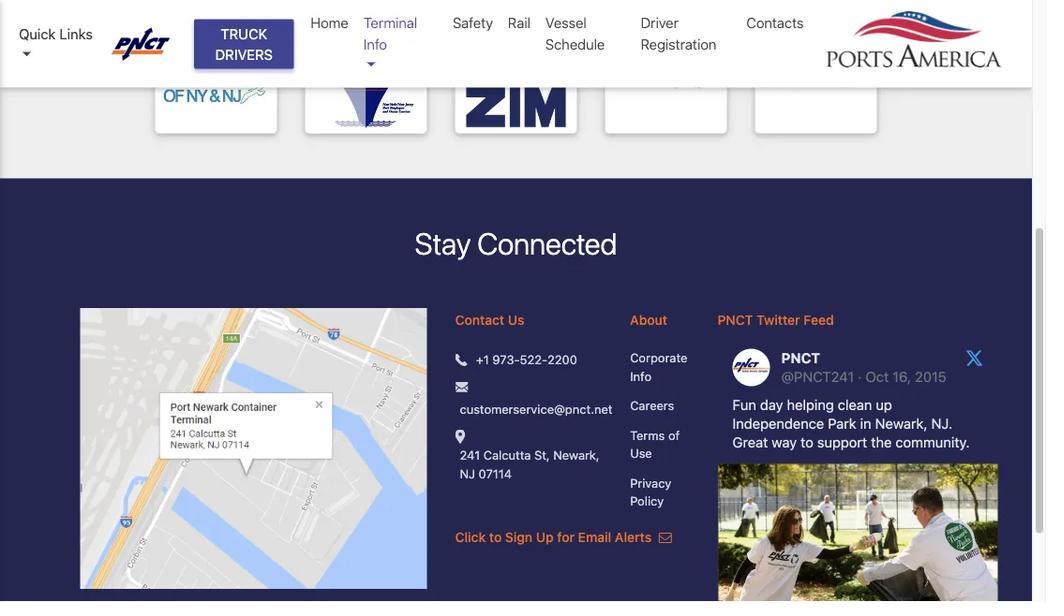Task type: describe. For each thing, give the bounding box(es) containing it.
+1 973-522-2200
[[476, 353, 577, 367]]

terms of use
[[630, 429, 680, 461]]

truck drivers
[[215, 25, 273, 63]]

stay connected
[[415, 226, 617, 261]]

click
[[455, 530, 486, 546]]

07114
[[479, 467, 512, 481]]

quick links
[[19, 25, 93, 41]]

contact
[[455, 313, 505, 328]]

info for terminal info
[[364, 36, 387, 52]]

nj
[[460, 467, 475, 481]]

use
[[630, 447, 652, 461]]

click to sign up for email alerts
[[455, 530, 655, 546]]

policy
[[630, 495, 664, 509]]

driver registration
[[641, 15, 717, 52]]

click to sign up for email alerts link
[[455, 530, 672, 546]]

feed
[[804, 313, 834, 328]]

terminal
[[364, 15, 417, 31]]

rail
[[508, 15, 531, 31]]

privacy policy link
[[630, 474, 690, 511]]

for
[[557, 530, 575, 546]]

truck drivers link
[[194, 19, 294, 69]]

vessel schedule
[[546, 15, 605, 52]]

privacy
[[630, 476, 672, 490]]

terminal info
[[364, 15, 417, 52]]

twitter
[[757, 313, 800, 328]]

contacts
[[747, 15, 804, 31]]

safety link
[[445, 5, 501, 41]]

us
[[508, 313, 525, 328]]

schedule
[[546, 36, 605, 52]]

2200
[[548, 353, 577, 367]]

up
[[536, 530, 554, 546]]

drivers
[[215, 46, 273, 63]]

home
[[311, 15, 349, 31]]

safety
[[453, 15, 493, 31]]

stay
[[415, 226, 471, 261]]

terminal info link
[[356, 5, 445, 83]]

241 calcutta st, newark, nj 07114
[[460, 449, 600, 481]]

241 calcutta st, newark, nj 07114 link
[[460, 447, 602, 483]]

pnct twitter feed
[[718, 313, 834, 328]]

contact us
[[455, 313, 525, 328]]

links
[[59, 25, 93, 41]]

+1
[[476, 353, 489, 367]]

vessel schedule link
[[538, 5, 633, 62]]



Task type: locate. For each thing, give the bounding box(es) containing it.
0 horizontal spatial info
[[364, 36, 387, 52]]

info inside "corporate info"
[[630, 369, 652, 384]]

truck
[[221, 25, 267, 41]]

careers link
[[630, 397, 690, 415]]

corporate
[[630, 351, 688, 365]]

of
[[668, 429, 680, 443]]

sign
[[505, 530, 533, 546]]

corporate info link
[[630, 349, 690, 386]]

241
[[460, 449, 480, 463]]

envelope o image
[[659, 532, 672, 545]]

privacy policy
[[630, 476, 672, 509]]

home link
[[303, 5, 356, 41]]

info down corporate
[[630, 369, 652, 384]]

driver
[[641, 15, 679, 31]]

info inside terminal info
[[364, 36, 387, 52]]

info for corporate info
[[630, 369, 652, 384]]

0 vertical spatial info
[[364, 36, 387, 52]]

+1 973-522-2200 link
[[476, 351, 577, 369]]

alerts
[[615, 530, 652, 546]]

pnct
[[718, 313, 753, 328]]

to
[[489, 530, 502, 546]]

rail link
[[501, 5, 538, 41]]

connected
[[477, 226, 617, 261]]

st,
[[534, 449, 550, 463]]

calcutta
[[484, 449, 531, 463]]

driver registration link
[[633, 5, 739, 62]]

quick
[[19, 25, 56, 41]]

customerservice@pnct.net link
[[460, 400, 613, 419]]

contacts link
[[739, 5, 811, 41]]

info
[[364, 36, 387, 52], [630, 369, 652, 384]]

1 horizontal spatial info
[[630, 369, 652, 384]]

1 vertical spatial info
[[630, 369, 652, 384]]

info down terminal
[[364, 36, 387, 52]]

customerservice@pnct.net
[[460, 402, 613, 416]]

vessel
[[546, 15, 587, 31]]

terms of use link
[[630, 427, 690, 463]]

corporate info
[[630, 351, 688, 384]]

newark,
[[553, 449, 600, 463]]

terms
[[630, 429, 665, 443]]

522-
[[520, 353, 548, 367]]

quick links link
[[19, 23, 94, 65]]

about
[[630, 313, 668, 328]]

email
[[578, 530, 612, 546]]

registration
[[641, 36, 717, 52]]

careers
[[630, 399, 674, 413]]

973-
[[493, 353, 520, 367]]



Task type: vqa. For each thing, say whether or not it's contained in the screenshot.
top feet
no



